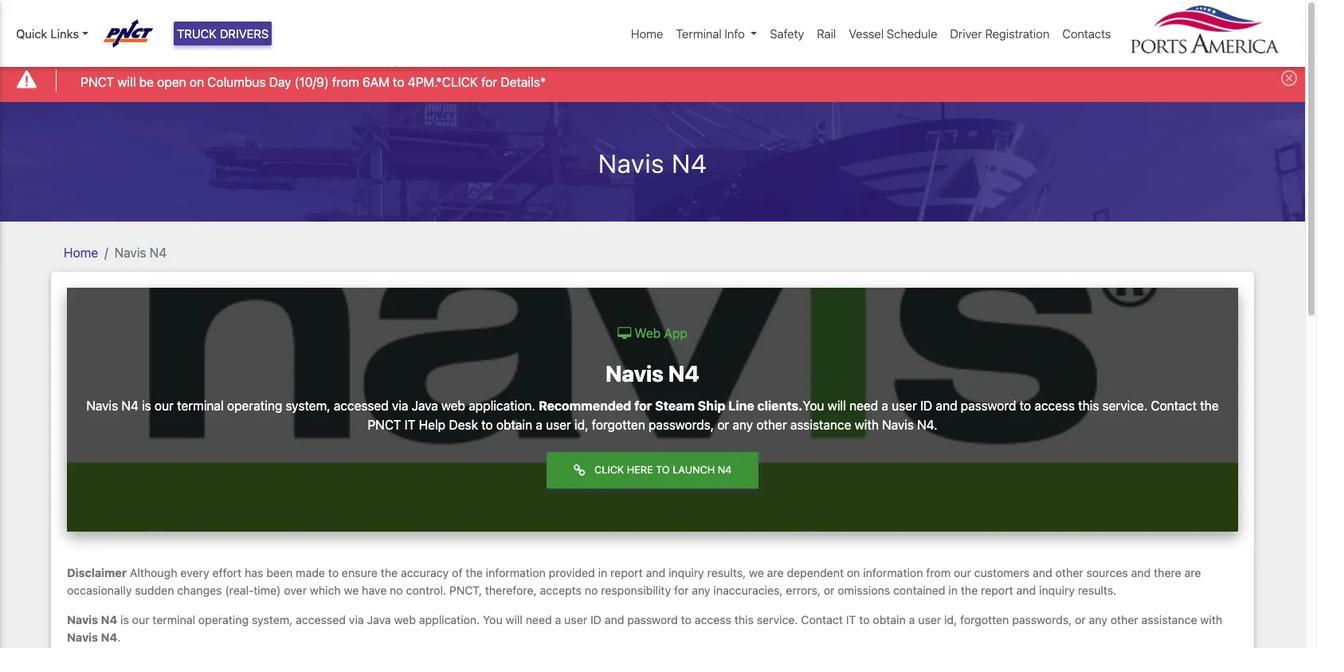 Task type: locate. For each thing, give the bounding box(es) containing it.
for inside although every effort has been made to ensure the accuracy of the information provided in report and inquiry results, we are dependent on information from our customers and other sources and there are occasionally sudden changes (real-time) over which we have no control. pnct, therefore, accepts no responsibility for any inaccuracies, errors, or omissions contained in the report and inquiry results.
[[674, 583, 689, 597]]

or
[[718, 417, 730, 432], [824, 583, 835, 597], [1076, 613, 1086, 627]]

1 horizontal spatial inquiry
[[1040, 583, 1075, 597]]

id, inside navis n4 is our terminal operating system, accessed via java web application. you will need a user id and password to access this service. contact it to obtain a user id, forgotten passwords, or any other assistance with navis n4 .
[[945, 613, 958, 627]]

other inside although every effort has been made to ensure the accuracy of the information provided in report and inquiry results, we are dependent on information from our customers and other sources and there are occasionally sudden changes (real-time) over which we have no control. pnct, therefore, accepts no responsibility for any inaccuracies, errors, or omissions contained in the report and inquiry results.
[[1056, 566, 1084, 580]]

report
[[611, 566, 643, 580], [982, 583, 1014, 597]]

will inside navis n4 is our terminal operating system, accessed via java web application. you will need a user id and password to access this service. contact it to obtain a user id, forgotten passwords, or any other assistance with navis n4 .
[[506, 613, 523, 627]]

any down results,
[[692, 583, 711, 597]]

obtain inside navis n4 is our terminal operating system, accessed via java web application. recommended for steam ship line clients. you will need a user id and password to access this service. contact the pnct it help desk to obtain a user id, forgotten passwords, or any other assistance with navis n4.
[[497, 417, 533, 432]]

or down results.
[[1076, 613, 1086, 627]]

contacts link
[[1057, 18, 1118, 49]]

1 horizontal spatial this
[[1079, 398, 1100, 413]]

1 vertical spatial passwords,
[[1013, 613, 1072, 627]]

2 vertical spatial any
[[1089, 613, 1108, 627]]

passwords,
[[649, 417, 715, 432], [1013, 613, 1072, 627]]

for
[[482, 75, 498, 89], [635, 398, 652, 413], [674, 583, 689, 597]]

have
[[362, 583, 387, 597]]

id, down recommended
[[575, 417, 589, 432]]

other inside navis n4 is our terminal operating system, accessed via java web application. you will need a user id and password to access this service. contact it to obtain a user id, forgotten passwords, or any other assistance with navis n4 .
[[1111, 613, 1139, 627]]

and down responsibility
[[605, 613, 625, 627]]

customers
[[975, 566, 1030, 580]]

terminal inside navis n4 is our terminal operating system, accessed via java web application. recommended for steam ship line clients. you will need a user id and password to access this service. contact the pnct it help desk to obtain a user id, forgotten passwords, or any other assistance with navis n4.
[[177, 398, 224, 413]]

0 horizontal spatial you
[[483, 613, 503, 627]]

application. up desk
[[469, 398, 536, 413]]

id up n4.
[[921, 398, 933, 413]]

id
[[921, 398, 933, 413], [591, 613, 602, 627]]

navis n4 is our terminal operating system, accessed via java web application. you will need a user id and password to access this service. contact it to obtain a user id, forgotten passwords, or any other assistance with navis n4 .
[[67, 613, 1223, 644]]

application. inside navis n4 is our terminal operating system, accessed via java web application. recommended for steam ship line clients. you will need a user id and password to access this service. contact the pnct it help desk to obtain a user id, forgotten passwords, or any other assistance with navis n4.
[[469, 398, 536, 413]]

1 horizontal spatial forgotten
[[961, 613, 1010, 627]]

system,
[[286, 398, 331, 413], [252, 613, 293, 627]]

accessed
[[334, 398, 389, 413], [296, 613, 346, 627]]

obtain
[[497, 417, 533, 432], [873, 613, 906, 627]]

and
[[936, 398, 958, 413], [646, 566, 666, 580], [1033, 566, 1053, 580], [1132, 566, 1151, 580], [1017, 583, 1037, 597], [605, 613, 625, 627]]

via inside navis n4 is our terminal operating system, accessed via java web application. recommended for steam ship line clients. you will need a user id and password to access this service. contact the pnct it help desk to obtain a user id, forgotten passwords, or any other assistance with navis n4.
[[392, 398, 409, 413]]

2 horizontal spatial for
[[674, 583, 689, 597]]

a
[[882, 398, 889, 413], [536, 417, 543, 432], [555, 613, 562, 627], [909, 613, 916, 627]]

2 horizontal spatial or
[[1076, 613, 1086, 627]]

0 vertical spatial id,
[[575, 417, 589, 432]]

0 horizontal spatial no
[[390, 583, 403, 597]]

will right clients.
[[828, 398, 847, 413]]

will inside navis n4 is our terminal operating system, accessed via java web application. recommended for steam ship line clients. you will need a user id and password to access this service. contact the pnct it help desk to obtain a user id, forgotten passwords, or any other assistance with navis n4.
[[828, 398, 847, 413]]

accessed inside navis n4 is our terminal operating system, accessed via java web application. recommended for steam ship line clients. you will need a user id and password to access this service. contact the pnct it help desk to obtain a user id, forgotten passwords, or any other assistance with navis n4.
[[334, 398, 389, 413]]

errors,
[[786, 583, 821, 597]]

from inside although every effort has been made to ensure the accuracy of the information provided in report and inquiry results, we are dependent on information from our customers and other sources and there are occasionally sudden changes (real-time) over which we have no control. pnct, therefore, accepts no responsibility for any inaccuracies, errors, or omissions contained in the report and inquiry results.
[[927, 566, 951, 580]]

you inside navis n4 is our terminal operating system, accessed via java web application. you will need a user id and password to access this service. contact it to obtain a user id, forgotten passwords, or any other assistance with navis n4 .
[[483, 613, 503, 627]]

1 vertical spatial we
[[344, 583, 359, 597]]

operating inside navis n4 is our terminal operating system, accessed via java web application. recommended for steam ship line clients. you will need a user id and password to access this service. contact the pnct it help desk to obtain a user id, forgotten passwords, or any other assistance with navis n4.
[[227, 398, 282, 413]]

vessel schedule
[[849, 26, 938, 41]]

passwords, inside navis n4 is our terminal operating system, accessed via java web application. you will need a user id and password to access this service. contact it to obtain a user id, forgotten passwords, or any other assistance with navis n4 .
[[1013, 613, 1072, 627]]

service.
[[1103, 398, 1148, 413], [757, 613, 798, 627]]

2 vertical spatial for
[[674, 583, 689, 597]]

0 vertical spatial with
[[855, 417, 879, 432]]

contained
[[894, 583, 946, 597]]

0 horizontal spatial is
[[120, 613, 129, 627]]

any down results.
[[1089, 613, 1108, 627]]

6am
[[363, 75, 390, 89]]

steam
[[655, 398, 695, 413]]

0 horizontal spatial report
[[611, 566, 643, 580]]

1 vertical spatial home link
[[64, 245, 98, 260]]

obtain down omissions
[[873, 613, 906, 627]]

assistance down clients.
[[791, 417, 852, 432]]

web inside navis n4 is our terminal operating system, accessed via java web application. you will need a user id and password to access this service. contact it to obtain a user id, forgotten passwords, or any other assistance with navis n4 .
[[394, 613, 416, 627]]

will inside alert
[[117, 75, 136, 89]]

you right line
[[803, 398, 825, 413]]

accessed inside navis n4 is our terminal operating system, accessed via java web application. you will need a user id and password to access this service. contact it to obtain a user id, forgotten passwords, or any other assistance with navis n4 .
[[296, 613, 346, 627]]

changes
[[177, 583, 222, 597]]

1 vertical spatial home
[[64, 245, 98, 260]]

1 horizontal spatial with
[[1201, 613, 1223, 627]]

there
[[1155, 566, 1182, 580]]

been
[[267, 566, 293, 580]]

1 vertical spatial access
[[695, 613, 732, 627]]

0 horizontal spatial are
[[768, 566, 784, 580]]

you down "therefore,"
[[483, 613, 503, 627]]

will down "therefore,"
[[506, 613, 523, 627]]

1 vertical spatial in
[[949, 583, 958, 597]]

0 vertical spatial web
[[442, 398, 466, 413]]

responsibility
[[601, 583, 671, 597]]

terminal for navis n4 is our terminal operating system, accessed via java web application. you will need a user id and password to access this service. contact it to obtain a user id, forgotten passwords, or any other assistance with navis n4 .
[[153, 613, 195, 627]]

any down line
[[733, 417, 753, 432]]

we
[[750, 566, 764, 580], [344, 583, 359, 597]]

0 horizontal spatial inquiry
[[669, 566, 705, 580]]

0 vertical spatial contact
[[1152, 398, 1198, 413]]

1 horizontal spatial on
[[847, 566, 861, 580]]

java inside navis n4 is our terminal operating system, accessed via java web application. recommended for steam ship line clients. you will need a user id and password to access this service. contact the pnct it help desk to obtain a user id, forgotten passwords, or any other assistance with navis n4.
[[412, 398, 438, 413]]

id down responsibility
[[591, 613, 602, 627]]

our for pnct
[[155, 398, 174, 413]]

inquiry left results,
[[669, 566, 705, 580]]

any inside navis n4 is our terminal operating system, accessed via java web application. recommended for steam ship line clients. you will need a user id and password to access this service. contact the pnct it help desk to obtain a user id, forgotten passwords, or any other assistance with navis n4.
[[733, 417, 753, 432]]

0 horizontal spatial any
[[692, 583, 711, 597]]

it left help
[[405, 417, 416, 432]]

1 vertical spatial forgotten
[[961, 613, 1010, 627]]

forgotten
[[592, 417, 646, 432], [961, 613, 1010, 627]]

you
[[803, 398, 825, 413], [483, 613, 503, 627]]

1 vertical spatial any
[[692, 583, 711, 597]]

our for passwords,
[[132, 613, 150, 627]]

0 vertical spatial will
[[117, 75, 136, 89]]

are up inaccuracies,
[[768, 566, 784, 580]]

n4
[[672, 148, 708, 178], [150, 245, 167, 260], [669, 360, 700, 386], [121, 398, 139, 413], [718, 464, 732, 476], [101, 613, 117, 627], [101, 630, 117, 644]]

0 vertical spatial passwords,
[[649, 417, 715, 432]]

other inside navis n4 is our terminal operating system, accessed via java web application. recommended for steam ship line clients. you will need a user id and password to access this service. contact the pnct it help desk to obtain a user id, forgotten passwords, or any other assistance with navis n4.
[[757, 417, 787, 432]]

it
[[405, 417, 416, 432], [847, 613, 857, 627]]

assistance down there
[[1142, 613, 1198, 627]]

1 horizontal spatial assistance
[[1142, 613, 1198, 627]]

0 vertical spatial terminal
[[177, 398, 224, 413]]

or down ship
[[718, 417, 730, 432]]

or inside navis n4 is our terminal operating system, accessed via java web application. recommended for steam ship line clients. you will need a user id and password to access this service. contact the pnct it help desk to obtain a user id, forgotten passwords, or any other assistance with navis n4.
[[718, 417, 730, 432]]

1 horizontal spatial is
[[142, 398, 151, 413]]

n4 inside navis n4 is our terminal operating system, accessed via java web application. recommended for steam ship line clients. you will need a user id and password to access this service. contact the pnct it help desk to obtain a user id, forgotten passwords, or any other assistance with navis n4.
[[121, 398, 139, 413]]

1 horizontal spatial contact
[[1152, 398, 1198, 413]]

no right have
[[390, 583, 403, 597]]

0 horizontal spatial our
[[132, 613, 150, 627]]

terminal inside navis n4 is our terminal operating system, accessed via java web application. you will need a user id and password to access this service. contact it to obtain a user id, forgotten passwords, or any other assistance with navis n4 .
[[153, 613, 195, 627]]

passwords, down customers
[[1013, 613, 1072, 627]]

1 vertical spatial you
[[483, 613, 503, 627]]

or down dependent in the right of the page
[[824, 583, 835, 597]]

in right 'provided'
[[598, 566, 608, 580]]

we down the ensure
[[344, 583, 359, 597]]

password inside navis n4 is our terminal operating system, accessed via java web application. you will need a user id and password to access this service. contact it to obtain a user id, forgotten passwords, or any other assistance with navis n4 .
[[628, 613, 678, 627]]

0 vertical spatial from
[[332, 75, 359, 89]]

0 horizontal spatial from
[[332, 75, 359, 89]]

0 vertical spatial forgotten
[[592, 417, 646, 432]]

1 horizontal spatial it
[[847, 613, 857, 627]]

no
[[390, 583, 403, 597], [585, 583, 598, 597]]

pnct inside navis n4 is our terminal operating system, accessed via java web application. recommended for steam ship line clients. you will need a user id and password to access this service. contact the pnct it help desk to obtain a user id, forgotten passwords, or any other assistance with navis n4.
[[368, 417, 401, 432]]

n4 inside the click here to launch n4 link
[[718, 464, 732, 476]]

will left be
[[117, 75, 136, 89]]

java inside navis n4 is our terminal operating system, accessed via java web application. you will need a user id and password to access this service. contact it to obtain a user id, forgotten passwords, or any other assistance with navis n4 .
[[367, 613, 391, 627]]

1 horizontal spatial from
[[927, 566, 951, 580]]

2 vertical spatial will
[[506, 613, 523, 627]]

1 horizontal spatial you
[[803, 398, 825, 413]]

0 horizontal spatial id
[[591, 613, 602, 627]]

for left details*
[[482, 75, 498, 89]]

1 horizontal spatial or
[[824, 583, 835, 597]]

web up desk
[[442, 398, 466, 413]]

application. down pnct,
[[419, 613, 480, 627]]

assistance inside navis n4 is our terminal operating system, accessed via java web application. recommended for steam ship line clients. you will need a user id and password to access this service. contact the pnct it help desk to obtain a user id, forgotten passwords, or any other assistance with navis n4.
[[791, 417, 852, 432]]

from up contained
[[927, 566, 951, 580]]

in
[[598, 566, 608, 580], [949, 583, 958, 597]]

1 vertical spatial system,
[[252, 613, 293, 627]]

1 vertical spatial with
[[1201, 613, 1223, 627]]

other down results.
[[1111, 613, 1139, 627]]

our inside navis n4 is our terminal operating system, accessed via java web application. recommended for steam ship line clients. you will need a user id and password to access this service. contact the pnct it help desk to obtain a user id, forgotten passwords, or any other assistance with navis n4.
[[155, 398, 174, 413]]

pnct,
[[450, 583, 482, 597]]

and up n4.
[[936, 398, 958, 413]]

and inside navis n4 is our terminal operating system, accessed via java web application. you will need a user id and password to access this service. contact it to obtain a user id, forgotten passwords, or any other assistance with navis n4 .
[[605, 613, 625, 627]]

0 vertical spatial operating
[[227, 398, 282, 413]]

pnct left help
[[368, 417, 401, 432]]

0 vertical spatial system,
[[286, 398, 331, 413]]

1 vertical spatial application.
[[419, 613, 480, 627]]

0 horizontal spatial access
[[695, 613, 732, 627]]

1 vertical spatial will
[[828, 398, 847, 413]]

operating inside navis n4 is our terminal operating system, accessed via java web application. you will need a user id and password to access this service. contact it to obtain a user id, forgotten passwords, or any other assistance with navis n4 .
[[198, 613, 249, 627]]

report down customers
[[982, 583, 1014, 597]]

omissions
[[838, 583, 891, 597]]

are right there
[[1185, 566, 1202, 580]]

0 vertical spatial java
[[412, 398, 438, 413]]

via inside navis n4 is our terminal operating system, accessed via java web application. you will need a user id and password to access this service. contact it to obtain a user id, forgotten passwords, or any other assistance with navis n4 .
[[349, 613, 364, 627]]

id, down contained
[[945, 613, 958, 627]]

0 vertical spatial inquiry
[[669, 566, 705, 580]]

pnct left be
[[81, 75, 114, 89]]

application. inside navis n4 is our terminal operating system, accessed via java web application. you will need a user id and password to access this service. contact it to obtain a user id, forgotten passwords, or any other assistance with navis n4 .
[[419, 613, 480, 627]]

java for recommended
[[412, 398, 438, 413]]

from left 6am
[[332, 75, 359, 89]]

0 horizontal spatial service.
[[757, 613, 798, 627]]

application.
[[469, 398, 536, 413], [419, 613, 480, 627]]

report up responsibility
[[611, 566, 643, 580]]

2 horizontal spatial our
[[954, 566, 972, 580]]

1 horizontal spatial java
[[412, 398, 438, 413]]

truck drivers
[[177, 26, 269, 41]]

java up the pnct it help desk 'link'
[[412, 398, 438, 413]]

password inside navis n4 is our terminal operating system, accessed via java web application. recommended for steam ship line clients. you will need a user id and password to access this service. contact the pnct it help desk to obtain a user id, forgotten passwords, or any other assistance with navis n4.
[[961, 398, 1017, 413]]

on
[[190, 75, 204, 89], [847, 566, 861, 580]]

0 vertical spatial for
[[482, 75, 498, 89]]

other down clients.
[[757, 417, 787, 432]]

1 vertical spatial on
[[847, 566, 861, 580]]

0 vertical spatial navis n4
[[598, 148, 708, 178]]

0 vertical spatial other
[[757, 417, 787, 432]]

2 vertical spatial our
[[132, 613, 150, 627]]

0 vertical spatial we
[[750, 566, 764, 580]]

1 vertical spatial is
[[120, 613, 129, 627]]

1 horizontal spatial id,
[[945, 613, 958, 627]]

on up omissions
[[847, 566, 861, 580]]

and up responsibility
[[646, 566, 666, 580]]

forgotten down customers
[[961, 613, 1010, 627]]

no down 'provided'
[[585, 583, 598, 597]]

0 vertical spatial home link
[[625, 18, 670, 49]]

are
[[768, 566, 784, 580], [1185, 566, 1202, 580]]

0 horizontal spatial will
[[117, 75, 136, 89]]

with
[[855, 417, 879, 432], [1201, 613, 1223, 627]]

operating for navis n4 is our terminal operating system, accessed via java web application. you will need a user id and password to access this service. contact it to obtain a user id, forgotten passwords, or any other assistance with navis n4 .
[[198, 613, 249, 627]]

1 vertical spatial pnct
[[368, 417, 401, 432]]

0 horizontal spatial password
[[628, 613, 678, 627]]

0 vertical spatial accessed
[[334, 398, 389, 413]]

for right responsibility
[[674, 583, 689, 597]]

our inside navis n4 is our terminal operating system, accessed via java web application. you will need a user id and password to access this service. contact it to obtain a user id, forgotten passwords, or any other assistance with navis n4 .
[[132, 613, 150, 627]]

ensure
[[342, 566, 378, 580]]

for left steam
[[635, 398, 652, 413]]

1 horizontal spatial are
[[1185, 566, 1202, 580]]

any
[[733, 417, 753, 432], [692, 583, 711, 597], [1089, 613, 1108, 627]]

information up "therefore,"
[[486, 566, 546, 580]]

4pm.*click
[[408, 75, 478, 89]]

via down have
[[349, 613, 364, 627]]

1 vertical spatial service.
[[757, 613, 798, 627]]

web inside navis n4 is our terminal operating system, accessed via java web application. recommended for steam ship line clients. you will need a user id and password to access this service. contact the pnct it help desk to obtain a user id, forgotten passwords, or any other assistance with navis n4.
[[442, 398, 466, 413]]

.
[[117, 630, 121, 644]]

accessed for recommended
[[334, 398, 389, 413]]

0 horizontal spatial need
[[526, 613, 552, 627]]

from
[[332, 75, 359, 89], [927, 566, 951, 580]]

0 vertical spatial pnct
[[81, 75, 114, 89]]

2 vertical spatial other
[[1111, 613, 1139, 627]]

results.
[[1078, 583, 1117, 597]]

1 horizontal spatial other
[[1056, 566, 1084, 580]]

passwords, inside navis n4 is our terminal operating system, accessed via java web application. recommended for steam ship line clients. you will need a user id and password to access this service. contact the pnct it help desk to obtain a user id, forgotten passwords, or any other assistance with navis n4.
[[649, 417, 715, 432]]

0 horizontal spatial it
[[405, 417, 416, 432]]

contact
[[1152, 398, 1198, 413], [802, 613, 843, 627]]

0 vertical spatial this
[[1079, 398, 1100, 413]]

and right customers
[[1033, 566, 1053, 580]]

1 vertical spatial report
[[982, 583, 1014, 597]]

passwords, down steam
[[649, 417, 715, 432]]

0 horizontal spatial assistance
[[791, 417, 852, 432]]

open
[[157, 75, 186, 89]]

2 information from the left
[[864, 566, 924, 580]]

0 horizontal spatial id,
[[575, 417, 589, 432]]

1 horizontal spatial password
[[961, 398, 1017, 413]]

1 vertical spatial operating
[[198, 613, 249, 627]]

0 vertical spatial access
[[1035, 398, 1075, 413]]

other up results.
[[1056, 566, 1084, 580]]

assistance
[[791, 417, 852, 432], [1142, 613, 1198, 627]]

web
[[442, 398, 466, 413], [394, 613, 416, 627]]

ship
[[698, 398, 726, 413]]

driver registration link
[[944, 18, 1057, 49]]

control.
[[406, 583, 447, 597]]

application. for recommended
[[469, 398, 536, 413]]

0 vertical spatial service.
[[1103, 398, 1148, 413]]

1 vertical spatial contact
[[802, 613, 843, 627]]

0 horizontal spatial obtain
[[497, 417, 533, 432]]

id, inside navis n4 is our terminal operating system, accessed via java web application. recommended for steam ship line clients. you will need a user id and password to access this service. contact the pnct it help desk to obtain a user id, forgotten passwords, or any other assistance with navis n4.
[[575, 417, 589, 432]]

in right contained
[[949, 583, 958, 597]]

operating
[[227, 398, 282, 413], [198, 613, 249, 627]]

1 horizontal spatial passwords,
[[1013, 613, 1072, 627]]

made
[[296, 566, 325, 580]]

via up the pnct it help desk 'link'
[[392, 398, 409, 413]]

obtain right desk
[[497, 417, 533, 432]]

we up inaccuracies,
[[750, 566, 764, 580]]

2 no from the left
[[585, 583, 598, 597]]

0 horizontal spatial forgotten
[[592, 417, 646, 432]]

click here to launch n4
[[592, 464, 732, 476]]

accuracy
[[401, 566, 449, 580]]

system, inside navis n4 is our terminal operating system, accessed via java web application. recommended for steam ship line clients. you will need a user id and password to access this service. contact the pnct it help desk to obtain a user id, forgotten passwords, or any other assistance with navis n4.
[[286, 398, 331, 413]]

web down control.
[[394, 613, 416, 627]]

is inside navis n4 is our terminal operating system, accessed via java web application. recommended for steam ship line clients. you will need a user id and password to access this service. contact the pnct it help desk to obtain a user id, forgotten passwords, or any other assistance with navis n4.
[[142, 398, 151, 413]]

system, inside navis n4 is our terminal operating system, accessed via java web application. you will need a user id and password to access this service. contact it to obtain a user id, forgotten passwords, or any other assistance with navis n4 .
[[252, 613, 293, 627]]

with inside navis n4 is our terminal operating system, accessed via java web application. you will need a user id and password to access this service. contact it to obtain a user id, forgotten passwords, or any other assistance with navis n4 .
[[1201, 613, 1223, 627]]

0 horizontal spatial java
[[367, 613, 391, 627]]

will
[[117, 75, 136, 89], [828, 398, 847, 413], [506, 613, 523, 627]]

to
[[393, 75, 405, 89], [1020, 398, 1032, 413], [482, 417, 493, 432], [656, 464, 670, 476], [328, 566, 339, 580], [681, 613, 692, 627], [860, 613, 870, 627]]

on right open
[[190, 75, 204, 89]]

1 vertical spatial java
[[367, 613, 391, 627]]

0 vertical spatial obtain
[[497, 417, 533, 432]]

0 horizontal spatial or
[[718, 417, 730, 432]]

inquiry left results.
[[1040, 583, 1075, 597]]

over
[[284, 583, 307, 597]]

web
[[635, 326, 661, 340]]

any inside although every effort has been made to ensure the accuracy of the information provided in report and inquiry results, we are dependent on information from our customers and other sources and there are occasionally sudden changes (real-time) over which we have no control. pnct, therefore, accepts no responsibility for any inaccuracies, errors, or omissions contained in the report and inquiry results.
[[692, 583, 711, 597]]

1 horizontal spatial via
[[392, 398, 409, 413]]

information up contained
[[864, 566, 924, 580]]

forgotten down recommended
[[592, 417, 646, 432]]

0 vertical spatial application.
[[469, 398, 536, 413]]

clients.
[[758, 398, 803, 413]]

java down have
[[367, 613, 391, 627]]

accessed down which
[[296, 613, 346, 627]]

columbus
[[207, 75, 266, 89]]

is inside navis n4 is our terminal operating system, accessed via java web application. you will need a user id and password to access this service. contact it to obtain a user id, forgotten passwords, or any other assistance with navis n4 .
[[120, 613, 129, 627]]

or inside although every effort has been made to ensure the accuracy of the information provided in report and inquiry results, we are dependent on information from our customers and other sources and there are occasionally sudden changes (real-time) over which we have no control. pnct, therefore, accepts no responsibility for any inaccuracies, errors, or omissions contained in the report and inquiry results.
[[824, 583, 835, 597]]

accessed up the pnct it help desk 'link'
[[334, 398, 389, 413]]

navis n4 is our terminal operating system, accessed via java web application. recommended for steam ship line clients. you will need a user id and password to access this service. contact the pnct it help desk to obtain a user id, forgotten passwords, or any other assistance with navis n4.
[[86, 398, 1220, 432]]

forgotten inside navis n4 is our terminal operating system, accessed via java web application. recommended for steam ship line clients. you will need a user id and password to access this service. contact the pnct it help desk to obtain a user id, forgotten passwords, or any other assistance with navis n4.
[[592, 417, 646, 432]]

access
[[1035, 398, 1075, 413], [695, 613, 732, 627]]

1 horizontal spatial home link
[[625, 18, 670, 49]]

accessed for you
[[296, 613, 346, 627]]

1 horizontal spatial web
[[442, 398, 466, 413]]

it down omissions
[[847, 613, 857, 627]]

0 horizontal spatial home
[[64, 245, 98, 260]]

navis n4
[[598, 148, 708, 178], [115, 245, 167, 260], [606, 360, 700, 386]]

other
[[757, 417, 787, 432], [1056, 566, 1084, 580], [1111, 613, 1139, 627]]

system, for n4
[[252, 613, 293, 627]]



Task type: describe. For each thing, give the bounding box(es) containing it.
help
[[419, 417, 446, 432]]

java for you
[[367, 613, 391, 627]]

operating for navis n4 is our terminal operating system, accessed via java web application. recommended for steam ship line clients. you will need a user id and password to access this service. contact the pnct it help desk to obtain a user id, forgotten passwords, or any other assistance with navis n4.
[[227, 398, 282, 413]]

or inside navis n4 is our terminal operating system, accessed via java web application. you will need a user id and password to access this service. contact it to obtain a user id, forgotten passwords, or any other assistance with navis n4 .
[[1076, 613, 1086, 627]]

although every effort has been made to ensure the accuracy of the information provided in report and inquiry results, we are dependent on information from our customers and other sources and there are occasionally sudden changes (real-time) over which we have no control. pnct, therefore, accepts no responsibility for any inaccuracies, errors, or omissions contained in the report and inquiry results.
[[67, 566, 1202, 597]]

sudden
[[135, 583, 174, 597]]

recommended
[[539, 398, 632, 413]]

any inside navis n4 is our terminal operating system, accessed via java web application. you will need a user id and password to access this service. contact it to obtain a user id, forgotten passwords, or any other assistance with navis n4 .
[[1089, 613, 1108, 627]]

to inside alert
[[393, 75, 405, 89]]

0 horizontal spatial home link
[[64, 245, 98, 260]]

our inside although every effort has been made to ensure the accuracy of the information provided in report and inquiry results, we are dependent on information from our customers and other sources and there are occasionally sudden changes (real-time) over which we have no control. pnct, therefore, accepts no responsibility for any inaccuracies, errors, or omissions contained in the report and inquiry results.
[[954, 566, 972, 580]]

0 horizontal spatial we
[[344, 583, 359, 597]]

on inside alert
[[190, 75, 204, 89]]

schedule
[[887, 26, 938, 41]]

this inside navis n4 is our terminal operating system, accessed via java web application. you will need a user id and password to access this service. contact it to obtain a user id, forgotten passwords, or any other assistance with navis n4 .
[[735, 613, 754, 627]]

rail link
[[811, 18, 843, 49]]

inaccuracies,
[[714, 583, 783, 597]]

terminal for navis n4 is our terminal operating system, accessed via java web application. recommended for steam ship line clients. you will need a user id and password to access this service. contact the pnct it help desk to obtain a user id, forgotten passwords, or any other assistance with navis n4.
[[177, 398, 224, 413]]

(10/9)
[[295, 75, 329, 89]]

web app
[[632, 326, 688, 340]]

1 no from the left
[[390, 583, 403, 597]]

it inside navis n4 is our terminal operating system, accessed via java web application. recommended for steam ship line clients. you will need a user id and password to access this service. contact the pnct it help desk to obtain a user id, forgotten passwords, or any other assistance with navis n4.
[[405, 417, 416, 432]]

which
[[310, 583, 341, 597]]

assistance inside navis n4 is our terminal operating system, accessed via java web application. you will need a user id and password to access this service. contact it to obtain a user id, forgotten passwords, or any other assistance with navis n4 .
[[1142, 613, 1198, 627]]

1 are from the left
[[768, 566, 784, 580]]

system, for user
[[286, 398, 331, 413]]

pnct will be open on columbus day (10/9) from 6am to 4pm.*click for details* link
[[81, 72, 546, 91]]

pnct will be open on columbus day (10/9) from 6am to 4pm.*click for details* alert
[[0, 59, 1306, 102]]

day
[[269, 75, 291, 89]]

via for recommended
[[392, 398, 409, 413]]

provided
[[549, 566, 595, 580]]

driver
[[951, 26, 983, 41]]

accepts
[[540, 583, 582, 597]]

has
[[245, 566, 263, 580]]

with inside navis n4 is our terminal operating system, accessed via java web application. recommended for steam ship line clients. you will need a user id and password to access this service. contact the pnct it help desk to obtain a user id, forgotten passwords, or any other assistance with navis n4.
[[855, 417, 879, 432]]

to inside although every effort has been made to ensure the accuracy of the information provided in report and inquiry results, we are dependent on information from our customers and other sources and there are occasionally sudden changes (real-time) over which we have no control. pnct, therefore, accepts no responsibility for any inaccuracies, errors, or omissions contained in the report and inquiry results.
[[328, 566, 339, 580]]

safety
[[770, 26, 805, 41]]

vessel
[[849, 26, 884, 41]]

contact inside navis n4 is our terminal operating system, accessed via java web application. recommended for steam ship line clients. you will need a user id and password to access this service. contact the pnct it help desk to obtain a user id, forgotten passwords, or any other assistance with navis n4.
[[1152, 398, 1198, 413]]

click
[[595, 464, 624, 476]]

vessel schedule link
[[843, 18, 944, 49]]

drivers
[[220, 26, 269, 41]]

id inside navis n4 is our terminal operating system, accessed via java web application. recommended for steam ship line clients. you will need a user id and password to access this service. contact the pnct it help desk to obtain a user id, forgotten passwords, or any other assistance with navis n4.
[[921, 398, 933, 413]]

need inside navis n4 is our terminal operating system, accessed via java web application. you will need a user id and password to access this service. contact it to obtain a user id, forgotten passwords, or any other assistance with navis n4 .
[[526, 613, 552, 627]]

every
[[180, 566, 209, 580]]

truck
[[177, 26, 217, 41]]

2 are from the left
[[1185, 566, 1202, 580]]

1 information from the left
[[486, 566, 546, 580]]

driver registration
[[951, 26, 1050, 41]]

2 vertical spatial navis n4
[[606, 360, 700, 386]]

safety link
[[764, 18, 811, 49]]

results,
[[708, 566, 746, 580]]

rail
[[817, 26, 837, 41]]

0 vertical spatial in
[[598, 566, 608, 580]]

pnct inside alert
[[81, 75, 114, 89]]

this inside navis n4 is our terminal operating system, accessed via java web application. recommended for steam ship line clients. you will need a user id and password to access this service. contact the pnct it help desk to obtain a user id, forgotten passwords, or any other assistance with navis n4.
[[1079, 398, 1100, 413]]

you inside navis n4 is our terminal operating system, accessed via java web application. recommended for steam ship line clients. you will need a user id and password to access this service. contact the pnct it help desk to obtain a user id, forgotten passwords, or any other assistance with navis n4.
[[803, 398, 825, 413]]

quick links
[[16, 26, 79, 41]]

truck drivers link
[[174, 21, 272, 46]]

contacts
[[1063, 26, 1112, 41]]

although
[[130, 566, 177, 580]]

contact inside navis n4 is our terminal operating system, accessed via java web application. you will need a user id and password to access this service. contact it to obtain a user id, forgotten passwords, or any other assistance with navis n4 .
[[802, 613, 843, 627]]

pnct will be open on columbus day (10/9) from 6am to 4pm.*click for details*
[[81, 75, 546, 89]]

forgotten inside navis n4 is our terminal operating system, accessed via java web application. you will need a user id and password to access this service. contact it to obtain a user id, forgotten passwords, or any other assistance with navis n4 .
[[961, 613, 1010, 627]]

web for recommended
[[442, 398, 466, 413]]

from inside alert
[[332, 75, 359, 89]]

close image
[[1282, 70, 1298, 86]]

line
[[729, 398, 755, 413]]

time)
[[254, 583, 281, 597]]

and inside navis n4 is our terminal operating system, accessed via java web application. recommended for steam ship line clients. you will need a user id and password to access this service. contact the pnct it help desk to obtain a user id, forgotten passwords, or any other assistance with navis n4.
[[936, 398, 958, 413]]

launch
[[673, 464, 715, 476]]

1 horizontal spatial report
[[982, 583, 1014, 597]]

and left there
[[1132, 566, 1151, 580]]

quick links link
[[16, 25, 88, 43]]

click here to launch n4 link
[[547, 452, 759, 489]]

1 horizontal spatial home
[[631, 26, 664, 41]]

app
[[664, 326, 688, 340]]

effort
[[213, 566, 242, 580]]

obtain inside navis n4 is our terminal operating system, accessed via java web application. you will need a user id and password to access this service. contact it to obtain a user id, forgotten passwords, or any other assistance with navis n4 .
[[873, 613, 906, 627]]

service. inside navis n4 is our terminal operating system, accessed via java web application. you will need a user id and password to access this service. contact it to obtain a user id, forgotten passwords, or any other assistance with navis n4 .
[[757, 613, 798, 627]]

for inside pnct will be open on columbus day (10/9) from 6am to 4pm.*click for details* link
[[482, 75, 498, 89]]

terminal info
[[676, 26, 745, 41]]

on inside although every effort has been made to ensure the accuracy of the information provided in report and inquiry results, we are dependent on information from our customers and other sources and there are occasionally sudden changes (real-time) over which we have no control. pnct, therefore, accepts no responsibility for any inaccuracies, errors, or omissions contained in the report and inquiry results.
[[847, 566, 861, 580]]

the inside navis n4 is our terminal operating system, accessed via java web application. recommended for steam ship line clients. you will need a user id and password to access this service. contact the pnct it help desk to obtain a user id, forgotten passwords, or any other assistance with navis n4.
[[1201, 398, 1220, 413]]

for inside navis n4 is our terminal operating system, accessed via java web application. recommended for steam ship line clients. you will need a user id and password to access this service. contact the pnct it help desk to obtain a user id, forgotten passwords, or any other assistance with navis n4.
[[635, 398, 652, 413]]

therefore,
[[485, 583, 537, 597]]

application. for you
[[419, 613, 480, 627]]

dependent
[[787, 566, 844, 580]]

registration
[[986, 26, 1050, 41]]

and down customers
[[1017, 583, 1037, 597]]

of
[[452, 566, 463, 580]]

pnct it help desk link
[[368, 417, 478, 432]]

links
[[51, 26, 79, 41]]

access inside navis n4 is our terminal operating system, accessed via java web application. recommended for steam ship line clients. you will need a user id and password to access this service. contact the pnct it help desk to obtain a user id, forgotten passwords, or any other assistance with navis n4.
[[1035, 398, 1075, 413]]

desk
[[449, 417, 478, 432]]

sources
[[1087, 566, 1129, 580]]

web for you
[[394, 613, 416, 627]]

details*
[[501, 75, 546, 89]]

disclaimer
[[67, 566, 127, 580]]

terminal
[[676, 26, 722, 41]]

be
[[139, 75, 154, 89]]

is for navis n4 is our terminal operating system, accessed via java web application. you will need a user id and password to access this service. contact it to obtain a user id, forgotten passwords, or any other assistance with navis n4 .
[[120, 613, 129, 627]]

1 horizontal spatial in
[[949, 583, 958, 597]]

1 vertical spatial navis n4
[[115, 245, 167, 260]]

info
[[725, 26, 745, 41]]

id inside navis n4 is our terminal operating system, accessed via java web application. you will need a user id and password to access this service. contact it to obtain a user id, forgotten passwords, or any other assistance with navis n4 .
[[591, 613, 602, 627]]

here
[[627, 464, 653, 476]]

need inside navis n4 is our terminal operating system, accessed via java web application. recommended for steam ship line clients. you will need a user id and password to access this service. contact the pnct it help desk to obtain a user id, forgotten passwords, or any other assistance with navis n4.
[[850, 398, 879, 413]]

1 horizontal spatial we
[[750, 566, 764, 580]]

it inside navis n4 is our terminal operating system, accessed via java web application. you will need a user id and password to access this service. contact it to obtain a user id, forgotten passwords, or any other assistance with navis n4 .
[[847, 613, 857, 627]]

access inside navis n4 is our terminal operating system, accessed via java web application. you will need a user id and password to access this service. contact it to obtain a user id, forgotten passwords, or any other assistance with navis n4 .
[[695, 613, 732, 627]]

n4.
[[918, 417, 938, 432]]

terminal info link
[[670, 18, 764, 49]]

via for you
[[349, 613, 364, 627]]

occasionally
[[67, 583, 132, 597]]

quick
[[16, 26, 47, 41]]

is for navis n4 is our terminal operating system, accessed via java web application. recommended for steam ship line clients. you will need a user id and password to access this service. contact the pnct it help desk to obtain a user id, forgotten passwords, or any other assistance with navis n4.
[[142, 398, 151, 413]]

(real-
[[225, 583, 254, 597]]

service. inside navis n4 is our terminal operating system, accessed via java web application. recommended for steam ship line clients. you will need a user id and password to access this service. contact the pnct it help desk to obtain a user id, forgotten passwords, or any other assistance with navis n4.
[[1103, 398, 1148, 413]]



Task type: vqa. For each thing, say whether or not it's contained in the screenshot.
'Accepts'
yes



